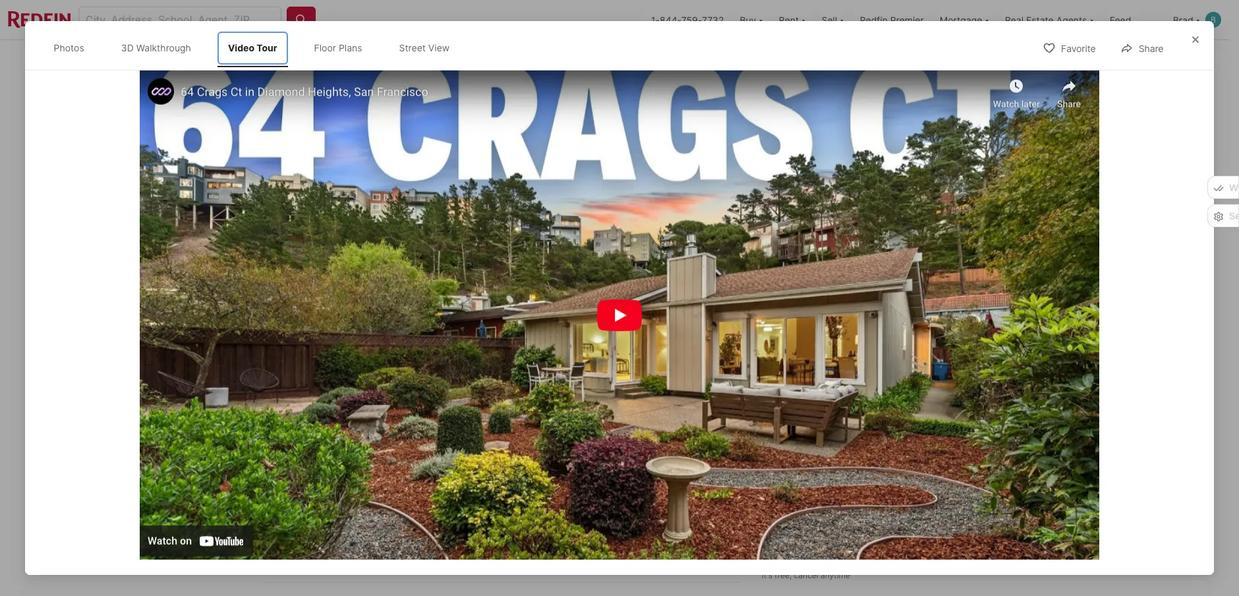 Task type: describe. For each thing, give the bounding box(es) containing it.
walkthrough inside tab
[[136, 42, 191, 53]]

popular
[[367, 521, 407, 534]]

today,
[[301, 92, 330, 102]]

wednesday
[[840, 421, 889, 431]]

details
[[469, 53, 498, 64]]

3d walkthrough button
[[272, 339, 385, 365]]

free,
[[775, 571, 792, 580]]

2 tab from the left
[[619, 43, 684, 74]]

user photo image
[[1206, 12, 1222, 28]]

schedule
[[829, 542, 877, 555]]

it's
[[520, 539, 535, 553]]

schedule tour
[[829, 542, 901, 555]]

home inside the this home is popular it's been viewed 3,024 times. tour it before it's gone!
[[324, 521, 353, 534]]

2,113
[[565, 447, 602, 466]]

video tour
[[228, 42, 277, 53]]

share
[[1139, 43, 1164, 54]]

3,024
[[384, 539, 412, 553]]

3d walkthrough inside "3d walkthrough" tab
[[121, 42, 191, 53]]

-
[[320, 393, 324, 404]]

walkthrough inside button
[[316, 346, 374, 357]]

go
[[762, 391, 783, 410]]

viewed
[[345, 539, 381, 553]]

street view inside button
[[588, 346, 640, 357]]

baths link
[[502, 468, 530, 481]]

55 photos
[[901, 346, 946, 357]]

1 tab from the left
[[513, 43, 619, 74]]

31
[[789, 432, 811, 455]]

0 vertical spatial home
[[852, 391, 894, 410]]

844-
[[660, 14, 681, 25]]

map entry image
[[654, 391, 741, 479]]

approved
[[371, 469, 414, 480]]

1 vertical spatial it's
[[762, 571, 773, 580]]

55
[[901, 346, 913, 357]]

pre-
[[352, 469, 371, 480]]

2 inside thursday 2 nov
[[924, 432, 936, 455]]

floor plans inside tab
[[314, 42, 362, 53]]

94131
[[423, 417, 453, 430]]

tour inside the this home is popular it's been viewed 3,024 times. tour it before it's gone!
[[448, 539, 472, 553]]

759-
[[681, 14, 702, 25]]

64 crags ct , san francisco , ca 94131
[[261, 417, 453, 430]]

3d inside 3d walkthrough button
[[302, 346, 314, 357]]

before
[[484, 539, 517, 553]]

thursday 2 nov
[[909, 421, 951, 466]]

redfin
[[860, 14, 888, 25]]

submit search image
[[295, 13, 308, 26]]

floor plans button
[[463, 339, 553, 365]]

for sale - active
[[273, 393, 359, 404]]

sq
[[565, 468, 578, 481]]

view inside tab
[[428, 42, 450, 53]]

3
[[445, 447, 455, 466]]

64
[[261, 417, 275, 430]]

7732
[[702, 14, 724, 25]]

1pm
[[332, 92, 348, 102]]

3 beds
[[445, 447, 470, 481]]

1 , from the left
[[323, 417, 326, 430]]

tab list containing overview
[[261, 40, 695, 74]]

in
[[809, 500, 816, 510]]

it
[[474, 539, 481, 553]]

francisco
[[351, 417, 399, 430]]

street view button
[[558, 339, 651, 365]]

overview
[[355, 53, 398, 64]]

is
[[356, 521, 365, 534]]

crags
[[278, 417, 309, 430]]

/mo
[[314, 469, 331, 480]]

view inside button
[[617, 346, 640, 357]]

schedule tour button
[[762, 533, 968, 565]]

next image
[[952, 433, 973, 454]]

it's free, cancel anytime
[[762, 571, 850, 580]]

go tour this home
[[762, 391, 894, 410]]

get
[[333, 469, 349, 480]]

est.
[[261, 469, 278, 480]]

open
[[277, 92, 299, 102]]

active
[[326, 393, 359, 404]]

tuesday 31 oct
[[782, 421, 818, 466]]

wednesday 1 nov
[[840, 421, 889, 466]]

2,113 sq ft
[[565, 447, 602, 481]]

3pm
[[363, 92, 381, 102]]

1
[[860, 432, 870, 455]]

ct
[[311, 417, 323, 430]]

this
[[300, 521, 322, 534]]

photos
[[915, 346, 946, 357]]

redfin premier button
[[852, 0, 932, 40]]

get pre-approved link
[[333, 469, 414, 480]]

anytime
[[821, 571, 850, 580]]

been
[[317, 539, 342, 553]]

plans inside tab
[[339, 42, 362, 53]]

tour in person
[[789, 500, 845, 510]]

tour via video chat option
[[858, 488, 968, 522]]

1-
[[651, 14, 660, 25]]

premier
[[890, 14, 924, 25]]



Task type: vqa. For each thing, say whether or not it's contained in the screenshot.
the Technologies
no



Task type: locate. For each thing, give the bounding box(es) containing it.
tour up the tuesday
[[786, 391, 817, 410]]

3d right photos
[[121, 42, 134, 53]]

1 horizontal spatial video
[[420, 346, 446, 357]]

1 horizontal spatial ,
[[399, 417, 402, 430]]

1 horizontal spatial 3d
[[302, 346, 314, 357]]

1 horizontal spatial 3d walkthrough
[[302, 346, 374, 357]]

nov down the thursday
[[922, 457, 939, 466]]

1 horizontal spatial home
[[852, 391, 894, 410]]

dialog
[[25, 21, 1215, 575]]

1 vertical spatial walkthrough
[[316, 346, 374, 357]]

sale
[[294, 393, 317, 404]]

tour right schedule at the right of page
[[879, 542, 901, 555]]

0 vertical spatial street view
[[399, 42, 450, 53]]

floor inside floor plans button
[[492, 346, 515, 357]]

None button
[[770, 413, 830, 475], [835, 413, 895, 474], [900, 413, 960, 474], [770, 413, 830, 475], [835, 413, 895, 474], [900, 413, 960, 474]]

san
[[329, 417, 348, 430]]

street inside street view button
[[588, 346, 615, 357]]

3d up the sale
[[302, 346, 314, 357]]

it's
[[300, 539, 314, 553], [762, 571, 773, 580]]

1 vertical spatial video
[[420, 346, 446, 357]]

chat
[[939, 500, 956, 510]]

tour for go
[[786, 391, 817, 410]]

0 vertical spatial floor plans
[[314, 42, 362, 53]]

1 vertical spatial street
[[588, 346, 615, 357]]

beds
[[445, 468, 470, 481]]

2 baths
[[502, 447, 530, 481]]

0 horizontal spatial home
[[324, 521, 353, 534]]

nov for 1
[[856, 457, 873, 466]]

0 horizontal spatial nov
[[856, 457, 873, 466]]

ca
[[405, 417, 420, 430]]

via
[[904, 500, 914, 510]]

tour left it on the left bottom of the page
[[448, 539, 472, 553]]

2
[[924, 432, 936, 455], [502, 447, 511, 466]]

1 vertical spatial 3d
[[302, 346, 314, 357]]

plans inside button
[[517, 346, 541, 357]]

tour inside button
[[879, 542, 901, 555]]

tab
[[513, 43, 619, 74], [619, 43, 684, 74]]

gone!
[[537, 539, 567, 553]]

video button
[[390, 339, 457, 365]]

it's down the "this"
[[300, 539, 314, 553]]

1 vertical spatial 3d walkthrough
[[302, 346, 374, 357]]

2 down the thursday
[[924, 432, 936, 455]]

property details tab
[[413, 43, 513, 74]]

City, Address, School, Agent, ZIP search field
[[78, 7, 281, 33]]

this
[[820, 391, 848, 410]]

0 horizontal spatial street
[[399, 42, 426, 53]]

0 horizontal spatial floor
[[314, 42, 336, 53]]

plans
[[339, 42, 362, 53], [517, 346, 541, 357]]

tab list inside "dialog"
[[41, 29, 473, 67]]

0 vertical spatial street
[[399, 42, 426, 53]]

street inside street view tab
[[399, 42, 426, 53]]

0 horizontal spatial floor plans
[[314, 42, 362, 53]]

0 horizontal spatial street view
[[399, 42, 450, 53]]

it's left the free,
[[762, 571, 773, 580]]

3d walkthrough up 'active'
[[302, 346, 374, 357]]

$1,595,000 est. $11,642 /mo get pre-approved
[[261, 447, 414, 480]]

3d walkthrough inside 3d walkthrough button
[[302, 346, 374, 357]]

0 vertical spatial 3d walkthrough
[[121, 42, 191, 53]]

0 vertical spatial video
[[228, 42, 254, 53]]

walkthrough down city, address, school, agent, zip search field
[[136, 42, 191, 53]]

3d
[[121, 42, 134, 53], [302, 346, 314, 357]]

1 horizontal spatial floor
[[492, 346, 515, 357]]

feed
[[1110, 14, 1131, 25]]

tab list containing photos
[[41, 29, 473, 67]]

view
[[428, 42, 450, 53], [617, 346, 640, 357]]

person
[[818, 500, 845, 510]]

open today, 1pm to 3pm link
[[261, 77, 756, 378]]

1 vertical spatial home
[[324, 521, 353, 534]]

2 , from the left
[[399, 417, 402, 430]]

tour for schedule
[[879, 542, 901, 555]]

1 horizontal spatial walkthrough
[[316, 346, 374, 357]]

2 inside 2 baths
[[502, 447, 511, 466]]

0 horizontal spatial plans
[[339, 42, 362, 53]]

1 vertical spatial floor
[[492, 346, 515, 357]]

3d walkthrough tab
[[111, 32, 202, 64]]

1 horizontal spatial tour
[[879, 542, 901, 555]]

favorite
[[1061, 43, 1096, 54]]

tour left in
[[789, 500, 807, 510]]

0 horizontal spatial it's
[[300, 539, 314, 553]]

55 photos button
[[872, 339, 958, 365]]

1 vertical spatial plans
[[517, 346, 541, 357]]

1 nov from the left
[[856, 457, 873, 466]]

list box
[[762, 488, 968, 522]]

walkthrough up 'active'
[[316, 346, 374, 357]]

1-844-759-7732
[[651, 14, 724, 25]]

overview tab
[[340, 43, 413, 74]]

0 horizontal spatial view
[[428, 42, 450, 53]]

1 vertical spatial street view
[[588, 346, 640, 357]]

street
[[399, 42, 426, 53], [588, 346, 615, 357]]

cancel
[[794, 571, 819, 580]]

$1,595,000
[[261, 447, 347, 466]]

tour
[[786, 391, 817, 410], [879, 542, 901, 555]]

oct
[[791, 457, 808, 466]]

street view tab
[[389, 32, 460, 64]]

times.
[[415, 539, 445, 553]]

0 vertical spatial 3d
[[121, 42, 134, 53]]

photos
[[54, 42, 84, 53]]

nov down 1
[[856, 457, 873, 466]]

1 horizontal spatial it's
[[762, 571, 773, 580]]

floor inside the floor plans tab
[[314, 42, 336, 53]]

photos tab
[[43, 32, 95, 64]]

for
[[273, 393, 292, 404]]

home up 'been'
[[324, 521, 353, 534]]

open today, 1pm to 3pm
[[277, 92, 381, 102]]

it's inside the this home is popular it's been viewed 3,024 times. tour it before it's gone!
[[300, 539, 314, 553]]

64 crags ct, san francisco, ca 94131 image
[[261, 77, 756, 375], [762, 77, 968, 224], [762, 229, 968, 375]]

0 horizontal spatial 3d walkthrough
[[121, 42, 191, 53]]

1 horizontal spatial 2
[[924, 432, 936, 455]]

floor plans
[[314, 42, 362, 53], [492, 346, 541, 357]]

0 vertical spatial it's
[[300, 539, 314, 553]]

, left san
[[323, 417, 326, 430]]

thursday
[[909, 421, 951, 431]]

nov inside wednesday 1 nov
[[856, 457, 873, 466]]

$11,642
[[280, 469, 314, 480]]

active link
[[326, 393, 359, 404]]

2 nov from the left
[[922, 457, 939, 466]]

floor
[[314, 42, 336, 53], [492, 346, 515, 357]]

list box containing tour in person
[[762, 488, 968, 522]]

video inside video tour tab
[[228, 42, 254, 53]]

0 vertical spatial plans
[[339, 42, 362, 53]]

tour it before it's gone! link
[[448, 539, 567, 553]]

tab list
[[41, 29, 473, 67], [261, 40, 695, 74]]

redfin premier
[[860, 14, 924, 25]]

0 vertical spatial walkthrough
[[136, 42, 191, 53]]

1 horizontal spatial street view
[[588, 346, 640, 357]]

nov for 2
[[922, 457, 939, 466]]

, left the ca
[[399, 417, 402, 430]]

video
[[917, 500, 937, 510]]

floor plans inside button
[[492, 346, 541, 357]]

1 horizontal spatial street
[[588, 346, 615, 357]]

0 horizontal spatial 2
[[502, 447, 511, 466]]

nov inside thursday 2 nov
[[922, 457, 939, 466]]

street view inside tab
[[399, 42, 450, 53]]

dialog containing photos
[[25, 21, 1215, 575]]

tuesday
[[782, 421, 818, 431]]

0 horizontal spatial 3d
[[121, 42, 134, 53]]

1 horizontal spatial view
[[617, 346, 640, 357]]

floor plans tab
[[304, 32, 373, 64]]

video for video tour
[[228, 42, 254, 53]]

1 vertical spatial view
[[617, 346, 640, 357]]

video for video
[[420, 346, 446, 357]]

tour in person option
[[762, 488, 858, 522]]

1 vertical spatial tour
[[879, 542, 901, 555]]

home
[[852, 391, 894, 410], [324, 521, 353, 534]]

feed button
[[1102, 0, 1165, 40]]

0 vertical spatial floor
[[314, 42, 336, 53]]

nov
[[856, 457, 873, 466], [922, 457, 939, 466]]

0 horizontal spatial walkthrough
[[136, 42, 191, 53]]

,
[[323, 417, 326, 430], [399, 417, 402, 430]]

0 horizontal spatial video
[[228, 42, 254, 53]]

property details
[[429, 53, 498, 64]]

0 horizontal spatial tour
[[786, 391, 817, 410]]

2 up baths
[[502, 447, 511, 466]]

to
[[350, 92, 361, 102]]

walkthrough
[[136, 42, 191, 53], [316, 346, 374, 357]]

1 vertical spatial floor plans
[[492, 346, 541, 357]]

1 horizontal spatial plans
[[517, 346, 541, 357]]

1-844-759-7732 link
[[651, 14, 724, 25]]

0 horizontal spatial ,
[[323, 417, 326, 430]]

1 horizontal spatial nov
[[922, 457, 939, 466]]

3d walkthrough down city, address, school, agent, zip search field
[[121, 42, 191, 53]]

tour via video chat
[[885, 500, 956, 510]]

property
[[429, 53, 466, 64]]

video tour tab
[[217, 32, 288, 64]]

favorite button
[[1032, 34, 1107, 61]]

ft
[[581, 468, 591, 481]]

1 horizontal spatial floor plans
[[492, 346, 541, 357]]

3d inside "3d walkthrough" tab
[[121, 42, 134, 53]]

0 vertical spatial view
[[428, 42, 450, 53]]

home up wednesday
[[852, 391, 894, 410]]

tour left via
[[885, 500, 901, 510]]

tour
[[257, 42, 277, 53], [789, 500, 807, 510], [885, 500, 901, 510], [448, 539, 472, 553]]

video inside video button
[[420, 346, 446, 357]]

tour up open on the top of the page
[[257, 42, 277, 53]]

0 vertical spatial tour
[[786, 391, 817, 410]]

tour inside tab
[[257, 42, 277, 53]]



